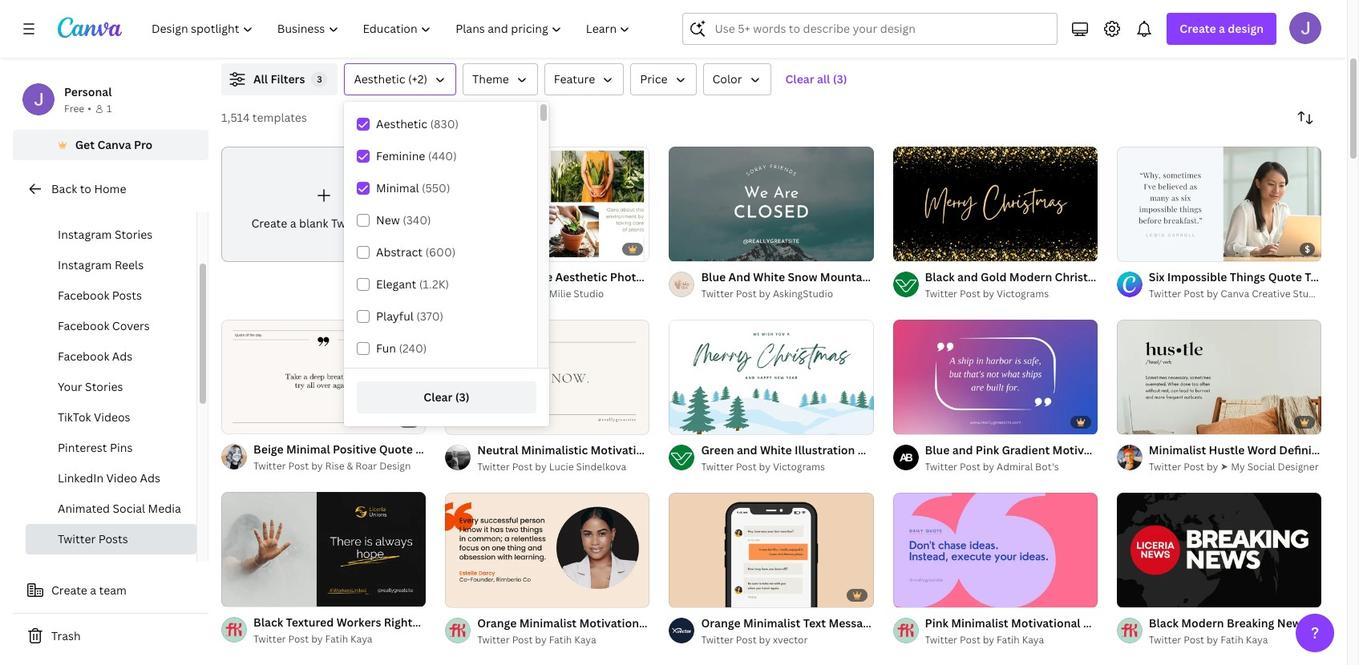 Task type: locate. For each thing, give the bounding box(es) containing it.
trash
[[51, 629, 81, 644]]

black for black and gold modern christmas greeting twitter post
[[925, 269, 955, 285]]

and inside black and gold modern christmas greeting twitter post twitter post by victograms
[[958, 269, 978, 285]]

clear left all
[[786, 71, 815, 87]]

1 horizontal spatial orange
[[701, 616, 741, 631]]

blue
[[925, 443, 950, 458]]

clear
[[786, 71, 815, 87], [424, 390, 453, 405]]

greeting
[[1113, 269, 1161, 285], [916, 443, 963, 458]]

1 vertical spatial pink
[[925, 616, 949, 631]]

news
[[1278, 616, 1307, 631]]

christmas inside black and gold modern christmas greeting twitter post twitter post by victograms
[[1055, 269, 1111, 285]]

orange minimalist motivational quote twitter post twitter post by fatih kaya
[[477, 616, 754, 647]]

0 vertical spatial modern
[[1010, 269, 1053, 285]]

posts for instagram posts
[[115, 197, 144, 212]]

orange for orange minimalist motivational quote twitter post
[[477, 616, 517, 631]]

create left team
[[51, 583, 87, 598]]

1 vertical spatial victograms
[[773, 460, 825, 474]]

facebook
[[58, 288, 109, 303], [58, 318, 109, 334], [58, 349, 109, 364]]

greeting for modern
[[1113, 269, 1161, 285]]

1 vertical spatial white
[[760, 443, 792, 458]]

3 filter options selected element
[[312, 71, 328, 87]]

social down 'video'
[[113, 501, 145, 517]]

0 horizontal spatial greeting
[[916, 443, 963, 458]]

and inside 'green and white illustration christmas greeting twitter post twitter post by victograms'
[[737, 443, 758, 458]]

twitter post by fatih kaya link for black textured workers rights motivational quote twitter post
[[253, 632, 426, 648]]

stories up reels
[[115, 227, 153, 242]]

2 horizontal spatial create
[[1180, 21, 1217, 36]]

minimalist down the "pink minimalist motivational quote twitter post" image
[[952, 616, 1009, 631]]

greeting for illustration
[[916, 443, 963, 458]]

kaya down workers
[[351, 633, 373, 647]]

fatih down workers
[[325, 633, 348, 647]]

2 studio from the left
[[1294, 287, 1324, 301]]

create inside button
[[51, 583, 87, 598]]

elegant (1.2k)
[[376, 277, 449, 292]]

1 vertical spatial canva
[[1221, 287, 1250, 301]]

twitter post by askingstudio link
[[701, 286, 874, 302]]

aesthetic for aesthetic (+2)
[[354, 71, 406, 87]]

minimalist inside pink minimalist motivational quote twitter post twitter post by fatih kaya
[[952, 616, 1009, 631]]

studio inside 'six impossible things quote twitter po twitter post by canva creative studio'
[[1294, 287, 1324, 301]]

video
[[106, 471, 137, 486]]

0 vertical spatial clear
[[786, 71, 815, 87]]

0 horizontal spatial clear
[[424, 390, 453, 405]]

0 vertical spatial create
[[1180, 21, 1217, 36]]

0 horizontal spatial white
[[477, 269, 509, 285]]

linkedin video ads
[[58, 471, 160, 486]]

and right green
[[737, 443, 758, 458]]

1 orange from the left
[[477, 616, 517, 631]]

1 horizontal spatial clear
[[786, 71, 815, 87]]

facebook for facebook covers
[[58, 318, 109, 334]]

word
[[1248, 443, 1277, 458]]

posts
[[115, 197, 144, 212], [112, 288, 142, 303], [98, 532, 128, 547]]

and for blue
[[953, 443, 973, 458]]

4 twitter post by fatih kaya link from the left
[[1149, 633, 1322, 649]]

post inside 'six impossible things quote twitter po twitter post by canva creative studio'
[[1184, 287, 1205, 301]]

2 vertical spatial facebook
[[58, 349, 109, 364]]

minimalist hustle word definition twitter post image
[[1117, 320, 1322, 435]]

price
[[640, 71, 668, 87]]

clear down (240)
[[424, 390, 453, 405]]

0 horizontal spatial modern
[[1010, 269, 1053, 285]]

black modern breaking news headline twitter post image
[[1117, 493, 1322, 608]]

1 vertical spatial (3)
[[455, 390, 470, 405]]

a left the "design"
[[1219, 21, 1226, 36]]

a left team
[[90, 583, 96, 598]]

modern right gold
[[1010, 269, 1053, 285]]

2 twitter post by fatih kaya link from the left
[[477, 633, 650, 649]]

create left blank
[[251, 216, 287, 231]]

studio inside white collage aesthetic photo gallery twitter post twitter post by milie studio
[[574, 287, 604, 301]]

orange inside orange minimalist motivational quote twitter post twitter post by fatih kaya
[[477, 616, 517, 631]]

christmas left six
[[1055, 269, 1111, 285]]

$
[[1305, 243, 1311, 255]]

1 horizontal spatial studio
[[1294, 287, 1324, 301]]

theme button
[[463, 63, 538, 95]]

posts down reels
[[112, 288, 142, 303]]

minimalist down orange minimalist motivational quote twitter post image
[[520, 616, 577, 631]]

facebook up the your stories
[[58, 349, 109, 364]]

0 horizontal spatial canva
[[97, 137, 131, 152]]

christmas left blue at the right bottom
[[858, 443, 914, 458]]

3 twitter post by fatih kaya link from the left
[[925, 633, 1098, 649]]

1 vertical spatial ads
[[140, 471, 160, 486]]

all
[[253, 71, 268, 87]]

roar
[[356, 460, 377, 474]]

beige
[[253, 442, 284, 458]]

quote inside pink minimalist motivational quote twitter post twitter post by fatih kaya
[[1084, 616, 1118, 631]]

canva left pro
[[97, 137, 131, 152]]

neutral minimalistic motivational quote twitter post image
[[445, 320, 650, 435]]

1 instagram from the top
[[58, 197, 112, 212]]

0 vertical spatial facebook
[[58, 288, 109, 303]]

0 vertical spatial a
[[1219, 21, 1226, 36]]

0 vertical spatial pink
[[976, 443, 1000, 458]]

0 vertical spatial (3)
[[833, 71, 848, 87]]

your stories
[[58, 379, 123, 395]]

1 vertical spatial instagram
[[58, 227, 112, 242]]

canva down things
[[1221, 287, 1250, 301]]

1 horizontal spatial a
[[290, 216, 296, 231]]

1 vertical spatial stories
[[85, 379, 123, 395]]

twitt
[[1337, 443, 1360, 458]]

breaking
[[1227, 616, 1275, 631]]

victograms inside 'green and white illustration christmas greeting twitter post twitter post by victograms'
[[773, 460, 825, 474]]

1 horizontal spatial victograms
[[997, 287, 1049, 301]]

lucie
[[549, 460, 574, 474]]

twitter post by admiral bot's link
[[925, 460, 1098, 476]]

by
[[535, 287, 547, 301], [759, 287, 771, 301], [983, 287, 995, 301], [1207, 287, 1219, 301], [311, 460, 323, 474], [535, 460, 547, 474], [759, 460, 771, 474], [983, 460, 995, 474], [1207, 460, 1219, 474], [311, 633, 323, 647], [535, 634, 547, 647], [759, 634, 771, 647], [983, 634, 995, 647], [1207, 634, 1219, 647]]

by inside beige minimal positive quote twitter post twitter post by rise & roar design
[[311, 460, 323, 474]]

0 vertical spatial minimal
[[376, 180, 419, 196]]

0 horizontal spatial victograms
[[773, 460, 825, 474]]

fatih down breaking
[[1221, 634, 1244, 647]]

3 fatih from the left
[[997, 634, 1020, 647]]

facebook posts
[[58, 288, 142, 303]]

2 vertical spatial aesthetic
[[555, 269, 608, 285]]

by inside orange minimalist motivational quote twitter post twitter post by fatih kaya
[[535, 634, 547, 647]]

(340)
[[403, 213, 431, 228]]

1 horizontal spatial social
[[1248, 460, 1276, 474]]

green
[[701, 443, 734, 458]]

and inside blue and pink gradient motivational quote twitter post twitter post by admiral bot's
[[953, 443, 973, 458]]

kaya down pink minimalist motivational quote twitter post link on the right of page
[[1022, 634, 1045, 647]]

your stories link
[[26, 372, 197, 403]]

aesthetic up feminine
[[376, 116, 428, 132]]

studio right creative
[[1294, 287, 1324, 301]]

1 horizontal spatial twitter post by victograms link
[[925, 286, 1098, 302]]

and for black
[[958, 269, 978, 285]]

1 horizontal spatial black
[[925, 269, 955, 285]]

greeting inside 'green and white illustration christmas greeting twitter post twitter post by victograms'
[[916, 443, 963, 458]]

twitter post by victograms link down gold
[[925, 286, 1098, 302]]

aesthetic up "twitter post by milie studio" link
[[555, 269, 608, 285]]

instagram stories link
[[26, 220, 197, 250]]

minimalist for orange minimalist motivational quote twitter post
[[520, 616, 577, 631]]

4 fatih from the left
[[1221, 634, 1244, 647]]

quote inside 'six impossible things quote twitter po twitter post by canva creative studio'
[[1269, 269, 1303, 285]]

neutral minimalistic motivational quote twitter post link
[[477, 442, 765, 460]]

2 instagram from the top
[[58, 227, 112, 242]]

twitter post by victograms link down illustration
[[701, 460, 874, 476]]

minimalist inside orange minimalist motivational quote twitter post twitter post by fatih kaya
[[520, 616, 577, 631]]

kaya inside black modern breaking news headline  twitter post by fatih kaya
[[1246, 634, 1269, 647]]

personal
[[64, 84, 112, 99]]

minimalist inside orange minimalist text message quote twitter post twitter post by xvector
[[744, 616, 801, 631]]

kaya down black modern breaking news headline link
[[1246, 634, 1269, 647]]

0 vertical spatial instagram
[[58, 197, 112, 212]]

fatih down pink minimalist motivational quote twitter post link on the right of page
[[997, 634, 1020, 647]]

aesthetic left (+2)
[[354, 71, 406, 87]]

3 kaya from the left
[[1022, 634, 1045, 647]]

get canva pro
[[75, 137, 153, 152]]

twitter inside black modern breaking news headline  twitter post by fatih kaya
[[1149, 634, 1182, 647]]

2 kaya from the left
[[575, 634, 597, 647]]

1 vertical spatial create
[[251, 216, 287, 231]]

post inside black modern breaking news headline  twitter post by fatih kaya
[[1184, 634, 1205, 647]]

get canva pro button
[[13, 130, 209, 160]]

Search search field
[[715, 14, 1048, 44]]

0 horizontal spatial studio
[[574, 287, 604, 301]]

minimalist up twitter post by xvector link on the right bottom of the page
[[744, 616, 801, 631]]

0 vertical spatial stories
[[115, 227, 153, 242]]

victograms down gold
[[997, 287, 1049, 301]]

po
[[1346, 269, 1360, 285]]

pink
[[976, 443, 1000, 458], [925, 616, 949, 631]]

canva inside 'six impossible things quote twitter po twitter post by canva creative studio'
[[1221, 287, 1250, 301]]

aesthetic inside button
[[354, 71, 406, 87]]

ads right 'video'
[[140, 471, 160, 486]]

christmas for modern
[[1055, 269, 1111, 285]]

1 horizontal spatial white
[[760, 443, 792, 458]]

facebook covers link
[[26, 311, 197, 342]]

1 vertical spatial christmas
[[858, 443, 914, 458]]

collage
[[512, 269, 553, 285]]

stories down facebook ads link
[[85, 379, 123, 395]]

(600)
[[426, 245, 456, 260]]

victograms inside black and gold modern christmas greeting twitter post twitter post by victograms
[[997, 287, 1049, 301]]

twitter post by askingstudio
[[701, 287, 834, 301]]

0 vertical spatial aesthetic
[[354, 71, 406, 87]]

3 facebook from the top
[[58, 349, 109, 364]]

minimalist
[[1149, 443, 1207, 458], [520, 616, 577, 631], [744, 616, 801, 631], [952, 616, 1009, 631]]

1 horizontal spatial christmas
[[1055, 269, 1111, 285]]

fatih inside orange minimalist motivational quote twitter post twitter post by fatih kaya
[[549, 634, 572, 647]]

pinterest
[[58, 440, 107, 456]]

4 kaya from the left
[[1246, 634, 1269, 647]]

bot's
[[1036, 460, 1060, 474]]

christmas inside 'green and white illustration christmas greeting twitter post twitter post by victograms'
[[858, 443, 914, 458]]

1 facebook from the top
[[58, 288, 109, 303]]

posts up instagram stories link
[[115, 197, 144, 212]]

0 horizontal spatial black
[[253, 616, 283, 631]]

stories
[[115, 227, 153, 242], [85, 379, 123, 395]]

0 horizontal spatial ads
[[112, 349, 133, 364]]

0 vertical spatial victograms
[[997, 287, 1049, 301]]

by inside blue and pink gradient motivational quote twitter post twitter post by admiral bot's
[[983, 460, 995, 474]]

a inside dropdown button
[[1219, 21, 1226, 36]]

1 twitter post by fatih kaya link from the left
[[253, 632, 426, 648]]

blue and pink gradient motivational quote twitter post twitter post by admiral bot's
[[925, 443, 1227, 474]]

a for design
[[1219, 21, 1226, 36]]

instagram for instagram stories
[[58, 227, 112, 242]]

feminine
[[376, 148, 425, 164]]

definition
[[1280, 443, 1334, 458]]

minimalist for orange minimalist text message quote twitter post
[[744, 616, 801, 631]]

0 horizontal spatial twitter post by victograms link
[[701, 460, 874, 476]]

2 orange from the left
[[701, 616, 741, 631]]

black inside black modern breaking news headline  twitter post by fatih kaya
[[1149, 616, 1179, 631]]

1 vertical spatial facebook
[[58, 318, 109, 334]]

black and gold modern christmas greeting twitter post image
[[893, 147, 1098, 262]]

and left gold
[[958, 269, 978, 285]]

1 horizontal spatial canva
[[1221, 287, 1250, 301]]

quote
[[1269, 269, 1303, 285], [379, 442, 413, 458], [663, 443, 697, 458], [1125, 443, 1159, 458], [493, 616, 527, 631], [652, 616, 686, 631], [879, 616, 913, 631], [1084, 616, 1118, 631]]

orange minimalist text message quote twitter post link
[[701, 615, 981, 633]]

0 horizontal spatial pink
[[925, 616, 949, 631]]

1 vertical spatial modern
[[1182, 616, 1225, 631]]

fun
[[376, 341, 396, 356]]

1 horizontal spatial create
[[251, 216, 287, 231]]

1 fatih from the left
[[325, 633, 348, 647]]

0 horizontal spatial christmas
[[858, 443, 914, 458]]

milie
[[549, 287, 571, 301]]

blue and pink gradient motivational quote twitter post image
[[893, 320, 1098, 435]]

0 vertical spatial greeting
[[1113, 269, 1161, 285]]

1 vertical spatial aesthetic
[[376, 116, 428, 132]]

christmas for illustration
[[858, 443, 914, 458]]

victograms for illustration
[[773, 460, 825, 474]]

0 vertical spatial posts
[[115, 197, 144, 212]]

minimalist inside minimalist hustle word definition twitt twitter post by ➤ my social designer
[[1149, 443, 1207, 458]]

posts down animated social media link
[[98, 532, 128, 547]]

social
[[1248, 460, 1276, 474], [113, 501, 145, 517]]

(1.2k)
[[419, 277, 449, 292]]

1 vertical spatial posts
[[112, 288, 142, 303]]

greeting left impossible
[[1113, 269, 1161, 285]]

minimalist hustle word definition twitt twitter post by ➤ my social designer
[[1149, 443, 1360, 474]]

pink minimalist motivational quote twitter post twitter post by fatih kaya
[[925, 616, 1186, 647]]

by inside black textured workers rights motivational quote twitter post twitter post by fatih kaya
[[311, 633, 323, 647]]

1 vertical spatial a
[[290, 216, 296, 231]]

1 kaya from the left
[[351, 633, 373, 647]]

motivational inside pink minimalist motivational quote twitter post twitter post by fatih kaya
[[1012, 616, 1081, 631]]

abstract
[[376, 245, 423, 260]]

fatih down orange minimalist motivational quote twitter post link
[[549, 634, 572, 647]]

1 horizontal spatial ads
[[140, 471, 160, 486]]

1 vertical spatial clear
[[424, 390, 453, 405]]

0 horizontal spatial minimal
[[286, 442, 330, 458]]

by inside 'green and white illustration christmas greeting twitter post twitter post by victograms'
[[759, 460, 771, 474]]

0 horizontal spatial a
[[90, 583, 96, 598]]

black inside black textured workers rights motivational quote twitter post twitter post by fatih kaya
[[253, 616, 283, 631]]

orange inside orange minimalist text message quote twitter post twitter post by xvector
[[701, 616, 741, 631]]

by inside minimalist hustle word definition twitt twitter post by ➤ my social designer
[[1207, 460, 1219, 474]]

facebook for facebook ads
[[58, 349, 109, 364]]

1 studio from the left
[[574, 287, 604, 301]]

motivational inside black textured workers rights motivational quote twitter post twitter post by fatih kaya
[[421, 616, 490, 631]]

and right blue at the right bottom
[[953, 443, 973, 458]]

back to home
[[51, 181, 126, 197]]

facebook up 'facebook ads'
[[58, 318, 109, 334]]

1 horizontal spatial modern
[[1182, 616, 1225, 631]]

0 vertical spatial canva
[[97, 137, 131, 152]]

victograms for modern
[[997, 287, 1049, 301]]

2 vertical spatial a
[[90, 583, 96, 598]]

2 vertical spatial instagram
[[58, 258, 112, 273]]

1 vertical spatial twitter post by victograms link
[[701, 460, 874, 476]]

white collage aesthetic photo gallery twitter post twitter post by milie studio
[[477, 269, 753, 301]]

white left illustration
[[760, 443, 792, 458]]

1 vertical spatial minimal
[[286, 442, 330, 458]]

2 facebook from the top
[[58, 318, 109, 334]]

ads down covers
[[112, 349, 133, 364]]

greeting up twitter post by admiral bot's link
[[916, 443, 963, 458]]

studio right milie at the left of page
[[574, 287, 604, 301]]

by inside black modern breaking news headline  twitter post by fatih kaya
[[1207, 634, 1219, 647]]

fatih inside black modern breaking news headline  twitter post by fatih kaya
[[1221, 634, 1244, 647]]

beige minimal positive quote twitter post image
[[221, 319, 426, 435]]

minimal down feminine
[[376, 180, 419, 196]]

1 horizontal spatial greeting
[[1113, 269, 1161, 285]]

jacob simon image
[[1290, 12, 1322, 44]]

facebook down instagram reels
[[58, 288, 109, 303]]

2 vertical spatial create
[[51, 583, 87, 598]]

0 horizontal spatial (3)
[[455, 390, 470, 405]]

top level navigation element
[[141, 13, 645, 45]]

0 vertical spatial social
[[1248, 460, 1276, 474]]

modern left breaking
[[1182, 616, 1225, 631]]

my
[[1231, 460, 1246, 474]]

aesthetic for aesthetic (830)
[[376, 116, 428, 132]]

(550)
[[422, 180, 450, 196]]

2 horizontal spatial black
[[1149, 616, 1179, 631]]

0 horizontal spatial create
[[51, 583, 87, 598]]

abstract (600)
[[376, 245, 456, 260]]

0 vertical spatial twitter post by victograms link
[[925, 286, 1098, 302]]

create left the "design"
[[1180, 21, 1217, 36]]

minimalist left 'hustle'
[[1149, 443, 1207, 458]]

greeting inside black and gold modern christmas greeting twitter post twitter post by victograms
[[1113, 269, 1161, 285]]

victograms down illustration
[[773, 460, 825, 474]]

gallery
[[646, 269, 685, 285]]

3 instagram from the top
[[58, 258, 112, 273]]

clear for clear (3)
[[424, 390, 453, 405]]

social down word
[[1248, 460, 1276, 474]]

a
[[1219, 21, 1226, 36], [290, 216, 296, 231], [90, 583, 96, 598]]

black inside black and gold modern christmas greeting twitter post twitter post by victograms
[[925, 269, 955, 285]]

by inside neutral minimalistic motivational quote twitter post twitter post by lucie sindelkova
[[535, 460, 547, 474]]

None search field
[[683, 13, 1058, 45]]

0 vertical spatial christmas
[[1055, 269, 1111, 285]]

pink inside blue and pink gradient motivational quote twitter post twitter post by admiral bot's
[[976, 443, 1000, 458]]

2 vertical spatial posts
[[98, 532, 128, 547]]

rights
[[384, 616, 418, 631]]

back to home link
[[13, 173, 209, 205]]

quote inside neutral minimalistic motivational quote twitter post twitter post by lucie sindelkova
[[663, 443, 697, 458]]

2 fatih from the left
[[549, 634, 572, 647]]

0 horizontal spatial orange
[[477, 616, 517, 631]]

1 vertical spatial greeting
[[916, 443, 963, 458]]

text
[[804, 616, 826, 631]]

motivational inside orange minimalist motivational quote twitter post twitter post by fatih kaya
[[580, 616, 649, 631]]

fatih inside pink minimalist motivational quote twitter post twitter post by fatih kaya
[[997, 634, 1020, 647]]

covers
[[112, 318, 150, 334]]

1 horizontal spatial minimal
[[376, 180, 419, 196]]

animated social media link
[[26, 494, 197, 525]]

clear (3) button
[[357, 382, 537, 414]]

trash link
[[13, 621, 209, 653]]

1 horizontal spatial pink
[[976, 443, 1000, 458]]

twitter post by victograms link for gold
[[925, 286, 1098, 302]]

color button
[[703, 63, 771, 95]]

by inside pink minimalist motivational quote twitter post twitter post by fatih kaya
[[983, 634, 995, 647]]

black for black textured workers rights motivational quote twitter post
[[253, 616, 283, 631]]

2 horizontal spatial a
[[1219, 21, 1226, 36]]

social inside minimalist hustle word definition twitt twitter post by ➤ my social designer
[[1248, 460, 1276, 474]]

0 vertical spatial white
[[477, 269, 509, 285]]

create inside dropdown button
[[1180, 21, 1217, 36]]

minimal up 'rise'
[[286, 442, 330, 458]]

fatih inside black textured workers rights motivational quote twitter post twitter post by fatih kaya
[[325, 633, 348, 647]]

kaya down orange minimalist motivational quote twitter post link
[[575, 634, 597, 647]]

modern inside black and gold modern christmas greeting twitter post twitter post by victograms
[[1010, 269, 1053, 285]]

motivational inside neutral minimalistic motivational quote twitter post twitter post by lucie sindelkova
[[591, 443, 660, 458]]

(+2)
[[408, 71, 428, 87]]

a inside button
[[90, 583, 96, 598]]

modern inside black modern breaking news headline  twitter post by fatih kaya
[[1182, 616, 1225, 631]]

quote inside blue and pink gradient motivational quote twitter post twitter post by admiral bot's
[[1125, 443, 1159, 458]]

a left blank
[[290, 216, 296, 231]]

white left collage on the top left
[[477, 269, 509, 285]]

1 vertical spatial social
[[113, 501, 145, 517]]



Task type: vqa. For each thing, say whether or not it's contained in the screenshot.


Task type: describe. For each thing, give the bounding box(es) containing it.
gradient
[[1002, 443, 1050, 458]]

0 horizontal spatial social
[[113, 501, 145, 517]]

motivational for neutral minimalistic motivational quote twitter post
[[591, 443, 660, 458]]

post inside minimalist hustle word definition twitt twitter post by ➤ my social designer
[[1184, 460, 1205, 474]]

quote inside orange minimalist text message quote twitter post twitter post by xvector
[[879, 616, 913, 631]]

minimal inside beige minimal positive quote twitter post twitter post by rise & roar design
[[286, 442, 330, 458]]

clear for clear all (3)
[[786, 71, 815, 87]]

by inside white collage aesthetic photo gallery twitter post twitter post by milie studio
[[535, 287, 547, 301]]

sindelkova
[[576, 460, 627, 474]]

by inside 'six impossible things quote twitter po twitter post by canva creative studio'
[[1207, 287, 1219, 301]]

and for green
[[737, 443, 758, 458]]

instagram for instagram reels
[[58, 258, 112, 273]]

minimal (550)
[[376, 180, 450, 196]]

kaya inside black textured workers rights motivational quote twitter post twitter post by fatih kaya
[[351, 633, 373, 647]]

a for blank
[[290, 216, 296, 231]]

pinterest pins link
[[26, 433, 197, 464]]

orange minimalist text message quote twitter post twitter post by xvector
[[701, 616, 981, 647]]

stories for instagram stories
[[115, 227, 153, 242]]

beige minimal positive quote twitter post link
[[253, 442, 481, 459]]

pro
[[134, 137, 153, 152]]

playful
[[376, 309, 414, 324]]

twitter post by victograms link for white
[[701, 460, 874, 476]]

twitter inside minimalist hustle word definition twitt twitter post by ➤ my social designer
[[1149, 460, 1182, 474]]

pinterest pins
[[58, 440, 133, 456]]

creative
[[1252, 287, 1291, 301]]

studio for quote
[[1294, 287, 1324, 301]]

color
[[713, 71, 742, 87]]

by inside orange minimalist text message quote twitter post twitter post by xvector
[[759, 634, 771, 647]]

headline
[[1310, 616, 1359, 631]]

animated social media
[[58, 501, 181, 517]]

six impossible things quote twitter post image
[[1117, 147, 1322, 262]]

facebook covers
[[58, 318, 150, 334]]

tiktok
[[58, 410, 91, 425]]

instagram reels link
[[26, 250, 197, 281]]

beige minimal positive quote twitter post twitter post by rise & roar design
[[253, 442, 481, 474]]

aesthetic inside white collage aesthetic photo gallery twitter post twitter post by milie studio
[[555, 269, 608, 285]]

canva inside button
[[97, 137, 131, 152]]

to
[[80, 181, 91, 197]]

black modern breaking news headline  twitter post by fatih kaya
[[1149, 616, 1360, 647]]

(240)
[[399, 341, 427, 356]]

clear all (3)
[[786, 71, 848, 87]]

1 horizontal spatial (3)
[[833, 71, 848, 87]]

quote inside orange minimalist motivational quote twitter post twitter post by fatih kaya
[[652, 616, 686, 631]]

1,514 templates
[[221, 110, 307, 125]]

twitter post by fatih kaya link for orange minimalist motivational quote twitter post
[[477, 633, 650, 649]]

➤
[[1221, 460, 1229, 474]]

motivational inside blue and pink gradient motivational quote twitter post twitter post by admiral bot's
[[1053, 443, 1122, 458]]

quote inside beige minimal positive quote twitter post twitter post by rise & roar design
[[379, 442, 413, 458]]

six impossible things quote twitter po twitter post by canva creative studio
[[1149, 269, 1360, 301]]

clear (3)
[[424, 390, 470, 405]]

feature
[[554, 71, 595, 87]]

new
[[376, 213, 400, 228]]

back
[[51, 181, 77, 197]]

textured
[[286, 616, 334, 631]]

instagram for instagram posts
[[58, 197, 112, 212]]

posts for twitter posts
[[98, 532, 128, 547]]

pink minimalist motivational quote twitter post image
[[893, 493, 1098, 608]]

price button
[[631, 63, 697, 95]]

new (340)
[[376, 213, 431, 228]]

create a blank twitter post element
[[221, 147, 426, 262]]

facebook for facebook posts
[[58, 288, 109, 303]]

create a team
[[51, 583, 127, 598]]

create for create a design
[[1180, 21, 1217, 36]]

create a team button
[[13, 575, 209, 607]]

twitter post by fatih kaya link for pink minimalist motivational quote twitter post
[[925, 633, 1098, 649]]

&
[[347, 460, 353, 474]]

things
[[1230, 269, 1266, 285]]

home
[[94, 181, 126, 197]]

free
[[64, 102, 84, 116]]

Sort by button
[[1290, 102, 1322, 134]]

linkedin
[[58, 471, 104, 486]]

black and gold modern christmas greeting twitter post twitter post by victograms
[[925, 269, 1229, 301]]

theme
[[473, 71, 509, 87]]

facebook posts link
[[26, 281, 197, 311]]

clear all (3) button
[[778, 63, 856, 95]]

create for create a blank twitter post
[[251, 216, 287, 231]]

facebook ads link
[[26, 342, 197, 372]]

free •
[[64, 102, 91, 116]]

posts for facebook posts
[[112, 288, 142, 303]]

(440)
[[428, 148, 457, 164]]

orange minimalist motivational quote twitter post image
[[445, 493, 650, 608]]

motivational for pink minimalist motivational quote twitter post
[[1012, 616, 1081, 631]]

1
[[107, 102, 112, 116]]

by inside black and gold modern christmas greeting twitter post twitter post by victograms
[[983, 287, 995, 301]]

x/twitter post templates image
[[980, 0, 1322, 44]]

orange minimalist text message quote twitter post image
[[669, 493, 874, 608]]

twitter post by ➤ my social designer link
[[1149, 460, 1322, 476]]

templates
[[253, 110, 307, 125]]

white inside white collage aesthetic photo gallery twitter post twitter post by milie studio
[[477, 269, 509, 285]]

minimalist for pink minimalist motivational quote twitter post
[[952, 616, 1009, 631]]

kaya inside orange minimalist motivational quote twitter post twitter post by fatih kaya
[[575, 634, 597, 647]]

studio for photo
[[574, 287, 604, 301]]

stories for your stories
[[85, 379, 123, 395]]

0 vertical spatial ads
[[112, 349, 133, 364]]

get
[[75, 137, 95, 152]]

motivational for orange minimalist motivational quote twitter post
[[580, 616, 649, 631]]

twitter post by xvector link
[[701, 633, 874, 649]]

black modern breaking news headline link
[[1149, 615, 1360, 633]]

feature button
[[545, 63, 624, 95]]

playful (370)
[[376, 309, 444, 324]]

pink inside pink minimalist motivational quote twitter post twitter post by fatih kaya
[[925, 616, 949, 631]]

blue and white snow mountain view greeting we are closed twitter post image
[[669, 147, 874, 262]]

create a design
[[1180, 21, 1264, 36]]

neutral
[[477, 443, 519, 458]]

orange for orange minimalist text message quote twitter post
[[701, 616, 741, 631]]

askingstudio
[[773, 287, 834, 301]]

gold
[[981, 269, 1007, 285]]

aesthetic (+2)
[[354, 71, 428, 87]]

black textured workers rights motivational quote twitter post twitter post by fatih kaya
[[253, 616, 595, 647]]

quote inside black textured workers rights motivational quote twitter post twitter post by fatih kaya
[[493, 616, 527, 631]]

pins
[[110, 440, 133, 456]]

twitter post by milie studio link
[[477, 286, 650, 302]]

orange minimalist motivational quote twitter post link
[[477, 615, 754, 633]]

design
[[1228, 21, 1264, 36]]

instagram stories
[[58, 227, 153, 242]]

a for team
[[90, 583, 96, 598]]

3
[[317, 73, 322, 85]]

animated
[[58, 501, 110, 517]]

message
[[829, 616, 876, 631]]

green and white illustration christmas greeting twitter post image
[[669, 320, 874, 435]]

create a design button
[[1167, 13, 1277, 45]]

your
[[58, 379, 82, 395]]

white collage aesthetic photo gallery twitter post image
[[445, 147, 650, 262]]

create for create a team
[[51, 583, 87, 598]]

(370)
[[417, 309, 444, 324]]

black for black modern breaking news headline 
[[1149, 616, 1179, 631]]

illustration
[[795, 443, 855, 458]]

filters
[[271, 71, 305, 87]]

all filters
[[253, 71, 305, 87]]

black and gold modern christmas greeting twitter post link
[[925, 269, 1229, 286]]

white inside 'green and white illustration christmas greeting twitter post twitter post by victograms'
[[760, 443, 792, 458]]

aesthetic (830)
[[376, 116, 459, 132]]

black textured workers rights motivational quote twitter post image
[[221, 493, 426, 608]]

•
[[88, 102, 91, 116]]

twitter post by fatih kaya link for black modern breaking news headline 
[[1149, 633, 1322, 649]]

kaya inside pink minimalist motivational quote twitter post twitter post by fatih kaya
[[1022, 634, 1045, 647]]

six impossible things quote twitter po link
[[1149, 269, 1360, 286]]

six
[[1149, 269, 1165, 285]]

minimalist hustle word definition twitt link
[[1149, 442, 1360, 460]]



